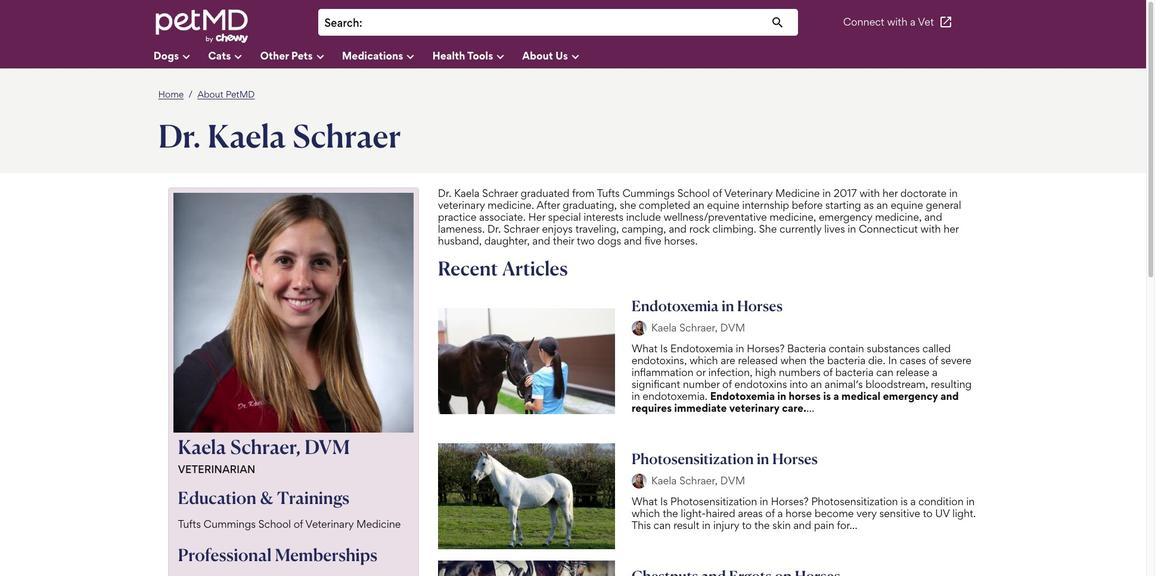 Task type: describe. For each thing, give the bounding box(es) containing it.
1 horizontal spatial to
[[923, 508, 933, 520]]

professional
[[178, 546, 272, 566]]

from
[[572, 187, 595, 200]]

in left horse
[[760, 496, 768, 508]]

high
[[755, 366, 776, 379]]

very
[[856, 508, 877, 520]]

and inside "endotoxemia in horses is a medical emergency and requires immediate veterinary care."
[[941, 390, 959, 403]]

the inside what is endotoxemia in horses? bacteria contain substances called endotoxins, which are released when the bacteria die. in cases of severe inflammation or infection, high numbers of bacteria can release a significant number of endotoxins into an animal's bloodstream, resulting in endotoxemia.
[[809, 354, 825, 367]]

home
[[158, 89, 184, 100]]

pain
[[814, 520, 834, 532]]

by image
[[632, 474, 647, 489]]

daughter,
[[484, 235, 530, 247]]

special
[[548, 211, 581, 223]]

starting
[[825, 199, 861, 211]]

dvm inside kaela schraer, dvm veterinarian
[[305, 436, 350, 460]]

other
[[260, 49, 289, 62]]

internship
[[742, 199, 789, 211]]

medical
[[842, 390, 881, 403]]

wellness/preventative
[[664, 211, 767, 223]]

endotoxemia in horses is a medical emergency and requires immediate veterinary care.
[[632, 390, 959, 415]]

health
[[432, 49, 465, 62]]

other pets button
[[260, 45, 342, 69]]

veterinary inside dr. kaela schraer graduated from tufts cummings school of veterinary medicine in 2017 with her doctorate in veterinary medicine. after graduating, she completed an equine internship before starting as an equine general practice associate. her special interests include wellness/preventative medicine, emergency medicine, and lameness. dr. schraer enjoys traveling, camping, and rock climbing. she currently lives in connecticut with her husband, daughter, and their two dogs and five horses.
[[724, 187, 773, 200]]

result
[[673, 520, 699, 532]]

are
[[721, 354, 735, 367]]

after
[[537, 199, 560, 211]]

horses for endotoxemia in horses
[[737, 297, 783, 315]]

0 horizontal spatial tufts
[[178, 519, 201, 531]]

rock
[[689, 223, 710, 235]]

schraer, for photosensitization
[[679, 475, 718, 488]]

connect with a vet button
[[843, 8, 953, 37]]

infection,
[[708, 366, 753, 379]]

vet
[[918, 16, 934, 28]]

1 vertical spatial school
[[258, 519, 291, 531]]

an inside what is endotoxemia in horses? bacteria contain substances called endotoxins, which are released when the bacteria die. in cases of severe inflammation or infection, high numbers of bacteria can release a significant number of endotoxins into an animal's bloodstream, resulting in endotoxemia.
[[811, 378, 822, 391]]

what is photosensitization in horses? photosensitization is a condition in which the light-haired areas of a horse become very sensitive to uv light. this can result in injury to the skin and pain for...
[[632, 496, 976, 532]]

enjoys
[[542, 223, 573, 235]]

dogs
[[598, 235, 621, 247]]

connect with a vet
[[843, 16, 934, 28]]

medicine.
[[488, 199, 534, 211]]

care.
[[782, 402, 806, 415]]

condition
[[919, 496, 964, 508]]

about us
[[522, 49, 568, 62]]

sensitive
[[879, 508, 920, 520]]

significant
[[632, 378, 680, 391]]

&
[[260, 488, 273, 509]]

skin
[[772, 520, 791, 532]]

tufts inside dr. kaela schraer graduated from tufts cummings school of veterinary medicine in 2017 with her doctorate in veterinary medicine. after graduating, she completed an equine internship before starting as an equine general practice associate. her special interests include wellness/preventative medicine, emergency medicine, and lameness. dr. schraer enjoys traveling, camping, and rock climbing. she currently lives in connecticut with her husband, daughter, and their two dogs and five horses.
[[597, 187, 620, 200]]

two
[[577, 235, 595, 247]]

0 horizontal spatial with
[[860, 187, 880, 200]]

home link
[[158, 89, 184, 100]]

is inside "endotoxemia in horses is a medical emergency and requires immediate veterinary care."
[[823, 390, 831, 403]]

photosensitization up injury
[[670, 496, 757, 508]]

tools
[[467, 49, 493, 62]]

kaela inside kaela schraer, dvm veterinarian
[[178, 436, 226, 460]]

substances
[[867, 343, 920, 355]]

which for photosensitization
[[632, 508, 660, 520]]

release
[[896, 366, 929, 379]]

what for endotoxemia in horses
[[632, 343, 658, 355]]

kaela schraer, dvm for endotoxemia
[[651, 322, 745, 334]]

become
[[815, 508, 854, 520]]

horse
[[786, 508, 812, 520]]

horses? for endotoxemia in horses
[[747, 343, 785, 355]]

in down inflammation
[[632, 390, 640, 403]]

in right lives
[[848, 223, 856, 235]]

us
[[556, 49, 568, 62]]

severe
[[941, 354, 972, 367]]

lameness.
[[438, 223, 485, 235]]

schraer for dr. kaela schraer
[[293, 116, 401, 156]]

five
[[644, 235, 661, 247]]

kaela down 'petmd'
[[207, 116, 286, 156]]

interests
[[584, 211, 624, 223]]

petmd
[[226, 89, 255, 100]]

articles
[[502, 257, 568, 281]]

immediate
[[674, 402, 727, 415]]

0 horizontal spatial an
[[693, 199, 704, 211]]

and down doctorate
[[924, 211, 942, 223]]

in
[[888, 354, 897, 367]]

in up are
[[722, 297, 734, 315]]

schraer for dr. kaela schraer graduated from tufts cummings school of veterinary medicine in 2017 with her doctorate in veterinary medicine. after graduating, she completed an equine internship before starting as an equine general practice associate. her special interests include wellness/preventative medicine, emergency medicine, and lameness. dr. schraer enjoys traveling, camping, and rock climbing. she currently lives in connecticut with her husband, daughter, and their two dogs and five horses.
[[482, 187, 518, 200]]

bloodstream,
[[866, 378, 928, 391]]

of right numbers
[[823, 366, 833, 379]]

about for about petmd
[[197, 89, 223, 100]]

1 horizontal spatial her
[[944, 223, 959, 235]]

haired
[[706, 508, 735, 520]]

...
[[806, 402, 814, 415]]

cummings inside dr. kaela schraer graduated from tufts cummings school of veterinary medicine in 2017 with her doctorate in veterinary medicine. after graduating, she completed an equine internship before starting as an equine general practice associate. her special interests include wellness/preventative medicine, emergency medicine, and lameness. dr. schraer enjoys traveling, camping, and rock climbing. she currently lives in connecticut with her husband, daughter, and their two dogs and five horses.
[[623, 187, 675, 200]]

health tools
[[432, 49, 493, 62]]

currently
[[780, 223, 822, 235]]

recent articles
[[438, 257, 568, 281]]

in up areas
[[757, 450, 769, 468]]

and left their
[[532, 235, 550, 247]]

climbing.
[[713, 223, 756, 235]]

veterinary inside "endotoxemia in horses is a medical emergency and requires immediate veterinary care."
[[729, 402, 780, 415]]

veterinarian
[[178, 464, 255, 476]]

practice
[[438, 211, 477, 223]]

1 horizontal spatial the
[[754, 520, 770, 532]]

endotoxemia for endotoxemia in horses is a medical emergency and requires immediate veterinary care.
[[710, 390, 775, 403]]

1 equine from the left
[[707, 199, 740, 211]]

contain
[[829, 343, 864, 355]]

professional memberships
[[178, 546, 377, 566]]

emergency inside dr. kaela schraer graduated from tufts cummings school of veterinary medicine in 2017 with her doctorate in veterinary medicine. after graduating, she completed an equine internship before starting as an equine general practice associate. her special interests include wellness/preventative medicine, emergency medicine, and lameness. dr. schraer enjoys traveling, camping, and rock climbing. she currently lives in connecticut with her husband, daughter, and their two dogs and five horses.
[[819, 211, 872, 223]]

associate.
[[479, 211, 526, 223]]

called
[[923, 343, 951, 355]]

include
[[626, 211, 661, 223]]

of down are
[[722, 378, 732, 391]]

with inside button
[[887, 16, 907, 28]]

completed
[[639, 199, 690, 211]]

a inside what is endotoxemia in horses? bacteria contain substances called endotoxins, which are released when the bacteria die. in cases of severe inflammation or infection, high numbers of bacteria can release a significant number of endotoxins into an animal's bloodstream, resulting in endotoxemia.
[[932, 366, 938, 379]]

2 horizontal spatial with
[[921, 223, 941, 235]]

their
[[553, 235, 574, 247]]

0 vertical spatial her
[[883, 187, 898, 200]]

a inside "endotoxemia in horses is a medical emergency and requires immediate veterinary care."
[[833, 390, 839, 403]]

schraer, for endotoxemia
[[679, 322, 718, 334]]

or
[[696, 366, 706, 379]]

search
[[324, 16, 359, 30]]

dr. kaela schraer
[[158, 116, 401, 156]]

about petmd link
[[197, 89, 255, 100]]

dr. for dr. kaela schraer
[[158, 116, 201, 156]]

:
[[359, 16, 362, 30]]

numbers
[[779, 366, 821, 379]]

light-
[[681, 508, 706, 520]]

photosensitization in horses
[[632, 450, 818, 468]]

and inside what is photosensitization in horses? photosensitization is a condition in which the light-haired areas of a horse become very sensitive to uv light. this can result in injury to the skin and pain for...
[[793, 520, 811, 532]]



Task type: vqa. For each thing, say whether or not it's contained in the screenshot.
Jones,
no



Task type: locate. For each thing, give the bounding box(es) containing it.
2 horizontal spatial the
[[809, 354, 825, 367]]

what down by icon
[[632, 496, 658, 508]]

uv
[[935, 508, 950, 520]]

by image
[[632, 321, 647, 336]]

veterinary down trainings
[[305, 519, 354, 531]]

photosensitization down immediate
[[632, 450, 754, 468]]

2 vertical spatial dr.
[[487, 223, 501, 235]]

can down "substances"
[[876, 366, 893, 379]]

dr. down home link
[[158, 116, 201, 156]]

into
[[790, 378, 808, 391]]

in right doctorate
[[949, 187, 958, 200]]

and right 'skin' at bottom right
[[793, 520, 811, 532]]

2 vertical spatial schraer,
[[679, 475, 718, 488]]

a right release on the right of page
[[932, 366, 938, 379]]

is left the 'condition'
[[901, 496, 908, 508]]

endotoxemia.
[[643, 390, 708, 403]]

about left 'petmd'
[[197, 89, 223, 100]]

0 horizontal spatial her
[[883, 187, 898, 200]]

0 vertical spatial horses?
[[747, 343, 785, 355]]

0 horizontal spatial emergency
[[819, 211, 872, 223]]

endotoxemia
[[632, 297, 719, 315], [670, 343, 733, 355], [710, 390, 775, 403]]

what for photosensitization in horses
[[632, 496, 658, 508]]

of down trainings
[[294, 519, 303, 531]]

school up "wellness/preventative"
[[677, 187, 710, 200]]

2 equine from the left
[[891, 199, 923, 211]]

which up number
[[690, 354, 718, 367]]

equine up climbing.
[[707, 199, 740, 211]]

kaela schraer, dvm up light- in the bottom right of the page
[[651, 475, 745, 488]]

cats button
[[208, 45, 260, 69]]

bacteria
[[787, 343, 826, 355]]

injury
[[713, 520, 739, 532]]

tufts down the education
[[178, 519, 201, 531]]

what down by image
[[632, 343, 658, 355]]

0 horizontal spatial which
[[632, 508, 660, 520]]

2 medicine, from the left
[[875, 211, 922, 223]]

1 horizontal spatial school
[[677, 187, 710, 200]]

what inside what is endotoxemia in horses? bacteria contain substances called endotoxins, which are released when the bacteria die. in cases of severe inflammation or infection, high numbers of bacteria can release a significant number of endotoxins into an animal's bloodstream, resulting in endotoxemia.
[[632, 343, 658, 355]]

which down by icon
[[632, 508, 660, 520]]

0 vertical spatial with
[[887, 16, 907, 28]]

an
[[693, 199, 704, 211], [877, 199, 888, 211], [811, 378, 822, 391]]

endotoxins,
[[632, 354, 687, 367]]

an up rock
[[693, 199, 704, 211]]

1 vertical spatial dr.
[[438, 187, 451, 200]]

horses? up 'skin' at bottom right
[[771, 496, 809, 508]]

can right this
[[654, 520, 671, 532]]

dvm
[[720, 322, 745, 334], [305, 436, 350, 460], [720, 475, 745, 488]]

her
[[528, 211, 545, 223]]

dr. down medicine. at left
[[487, 223, 501, 235]]

photosensitization up for...
[[811, 496, 898, 508]]

kaela up veterinarian
[[178, 436, 226, 460]]

medicine
[[775, 187, 820, 200], [356, 519, 401, 531]]

kaela schraer, dvm down endotoxemia in horses
[[651, 322, 745, 334]]

in inside "endotoxemia in horses is a medical emergency and requires immediate veterinary care."
[[777, 390, 786, 403]]

1 is from the top
[[660, 343, 668, 355]]

which inside what is endotoxemia in horses? bacteria contain substances called endotoxins, which are released when the bacteria die. in cases of severe inflammation or infection, high numbers of bacteria can release a significant number of endotoxins into an animal's bloodstream, resulting in endotoxemia.
[[690, 354, 718, 367]]

veterinary down endotoxins
[[729, 402, 780, 415]]

health tools button
[[432, 45, 522, 69]]

camping,
[[622, 223, 666, 235]]

1 vertical spatial emergency
[[883, 390, 938, 403]]

endotoxemia up or
[[670, 343, 733, 355]]

doctorate
[[900, 187, 947, 200]]

1 vertical spatial endotoxemia
[[670, 343, 733, 355]]

1 vertical spatial medicine
[[356, 519, 401, 531]]

horses up "released" at bottom right
[[737, 297, 783, 315]]

resulting
[[931, 378, 972, 391]]

0 vertical spatial endotoxemia
[[632, 297, 719, 315]]

0 vertical spatial horses
[[737, 297, 783, 315]]

medicine, right as
[[875, 211, 922, 223]]

a inside connect with a vet button
[[910, 16, 916, 28]]

education & trainings
[[178, 488, 349, 509]]

1 vertical spatial horses
[[772, 450, 818, 468]]

1 vertical spatial veterinary
[[305, 519, 354, 531]]

horses? up high
[[747, 343, 785, 355]]

about
[[522, 49, 553, 62], [197, 89, 223, 100]]

veterinary up climbing.
[[724, 187, 773, 200]]

dvm up trainings
[[305, 436, 350, 460]]

about for about us
[[522, 49, 553, 62]]

with right 2017
[[860, 187, 880, 200]]

dr. for dr. kaela schraer graduated from tufts cummings school of veterinary medicine in 2017 with her doctorate in veterinary medicine. after graduating, she completed an equine internship before starting as an equine general practice associate. her special interests include wellness/preventative medicine, emergency medicine, and lameness. dr. schraer enjoys traveling, camping, and rock climbing. she currently lives in connecticut with her husband, daughter, and their two dogs and five horses.
[[438, 187, 451, 200]]

she
[[759, 223, 777, 235]]

1 horizontal spatial cummings
[[623, 187, 675, 200]]

search :
[[324, 16, 362, 30]]

1 vertical spatial schraer,
[[230, 436, 301, 460]]

0 horizontal spatial cummings
[[204, 519, 256, 531]]

endotoxemia inside "endotoxemia in horses is a medical emergency and requires immediate veterinary care."
[[710, 390, 775, 403]]

medications
[[342, 49, 403, 62]]

1 vertical spatial can
[[654, 520, 671, 532]]

which for endotoxemia
[[690, 354, 718, 367]]

1 vertical spatial her
[[944, 223, 959, 235]]

about left us
[[522, 49, 553, 62]]

endotoxemia up by image
[[632, 297, 719, 315]]

of right areas
[[765, 508, 775, 520]]

1 horizontal spatial dr.
[[438, 187, 451, 200]]

2 vertical spatial with
[[921, 223, 941, 235]]

1 horizontal spatial with
[[887, 16, 907, 28]]

medicine,
[[770, 211, 816, 223], [875, 211, 922, 223]]

tufts
[[597, 187, 620, 200], [178, 519, 201, 531]]

dogs
[[153, 49, 179, 62]]

1 vertical spatial dvm
[[305, 436, 350, 460]]

animal's
[[825, 378, 863, 391]]

0 horizontal spatial veterinary
[[438, 199, 485, 211]]

1 horizontal spatial which
[[690, 354, 718, 367]]

equine up connecticut
[[891, 199, 923, 211]]

2 what from the top
[[632, 496, 658, 508]]

1 vertical spatial tufts
[[178, 519, 201, 531]]

in right the 'condition'
[[966, 496, 975, 508]]

kaela up practice
[[454, 187, 480, 200]]

0 vertical spatial veterinary
[[724, 187, 773, 200]]

a left vet
[[910, 16, 916, 28]]

photosensitization
[[632, 450, 754, 468], [670, 496, 757, 508], [811, 496, 898, 508]]

0 horizontal spatial medicine
[[356, 519, 401, 531]]

graduated
[[521, 187, 570, 200]]

dr. kaela schraer graduated from tufts cummings school of veterinary medicine in 2017 with her doctorate in veterinary medicine. after graduating, she completed an equine internship before starting as an equine general practice associate. her special interests include wellness/preventative medicine, emergency medicine, and lameness. dr. schraer enjoys traveling, camping, and rock climbing. she currently lives in connecticut with her husband, daughter, and their two dogs and five horses.
[[438, 187, 961, 247]]

emergency inside "endotoxemia in horses is a medical emergency and requires immediate veterinary care."
[[883, 390, 938, 403]]

school inside dr. kaela schraer graduated from tufts cummings school of veterinary medicine in 2017 with her doctorate in veterinary medicine. after graduating, she completed an equine internship before starting as an equine general practice associate. her special interests include wellness/preventative medicine, emergency medicine, and lameness. dr. schraer enjoys traveling, camping, and rock climbing. she currently lives in connecticut with her husband, daughter, and their two dogs and five horses.
[[677, 187, 710, 200]]

1 horizontal spatial medicine,
[[875, 211, 922, 223]]

0 horizontal spatial dr.
[[158, 116, 201, 156]]

0 vertical spatial cummings
[[623, 187, 675, 200]]

to
[[923, 508, 933, 520], [742, 520, 752, 532]]

the left light- in the bottom right of the page
[[663, 508, 678, 520]]

is for photosensitization
[[660, 496, 668, 508]]

horses? for photosensitization in horses
[[771, 496, 809, 508]]

areas
[[738, 508, 763, 520]]

can inside what is endotoxemia in horses? bacteria contain substances called endotoxins, which are released when the bacteria die. in cases of severe inflammation or infection, high numbers of bacteria can release a significant number of endotoxins into an animal's bloodstream, resulting in endotoxemia.
[[876, 366, 893, 379]]

is up inflammation
[[660, 343, 668, 355]]

cummings down the education
[[204, 519, 256, 531]]

0 vertical spatial about
[[522, 49, 553, 62]]

1 horizontal spatial medicine
[[775, 187, 820, 200]]

2 kaela schraer, dvm from the top
[[651, 475, 745, 488]]

an right into
[[811, 378, 822, 391]]

1 vertical spatial kaela schraer, dvm
[[651, 475, 745, 488]]

2 horizontal spatial dr.
[[487, 223, 501, 235]]

general
[[926, 199, 961, 211]]

the right when
[[809, 354, 825, 367]]

1 vertical spatial schraer
[[482, 187, 518, 200]]

memberships
[[275, 546, 377, 566]]

0 vertical spatial can
[[876, 366, 893, 379]]

veterinary
[[724, 187, 773, 200], [305, 519, 354, 531]]

0 vertical spatial which
[[690, 354, 718, 367]]

medications button
[[342, 45, 432, 69]]

medicine, left lives
[[770, 211, 816, 223]]

1 horizontal spatial about
[[522, 49, 553, 62]]

None text field
[[368, 15, 792, 31]]

0 horizontal spatial medicine,
[[770, 211, 816, 223]]

with
[[887, 16, 907, 28], [860, 187, 880, 200], [921, 223, 941, 235]]

1 horizontal spatial emergency
[[883, 390, 938, 403]]

is right ...
[[823, 390, 831, 403]]

medicine inside dr. kaela schraer graduated from tufts cummings school of veterinary medicine in 2017 with her doctorate in veterinary medicine. after graduating, she completed an equine internship before starting as an equine general practice associate. her special interests include wellness/preventative medicine, emergency medicine, and lameness. dr. schraer enjoys traveling, camping, and rock climbing. she currently lives in connecticut with her husband, daughter, and their two dogs and five horses.
[[775, 187, 820, 200]]

with down 'general'
[[921, 223, 941, 235]]

tufts up interests
[[597, 187, 620, 200]]

0 vertical spatial tufts
[[597, 187, 620, 200]]

1 vertical spatial is
[[660, 496, 668, 508]]

1 vertical spatial horses?
[[771, 496, 809, 508]]

what inside what is photosensitization in horses? photosensitization is a condition in which the light-haired areas of a horse become very sensitive to uv light. this can result in injury to the skin and pain for...
[[632, 496, 658, 508]]

0 vertical spatial dr.
[[158, 116, 201, 156]]

the left 'skin' at bottom right
[[754, 520, 770, 532]]

of inside dr. kaela schraer graduated from tufts cummings school of veterinary medicine in 2017 with her doctorate in veterinary medicine. after graduating, she completed an equine internship before starting as an equine general practice associate. her special interests include wellness/preventative medicine, emergency medicine, and lameness. dr. schraer enjoys traveling, camping, and rock climbing. she currently lives in connecticut with her husband, daughter, and their two dogs and five horses.
[[713, 187, 722, 200]]

1 horizontal spatial veterinary
[[724, 187, 773, 200]]

is inside what is photosensitization in horses? photosensitization is a condition in which the light-haired areas of a horse become very sensitive to uv light. this can result in injury to the skin and pain for...
[[660, 496, 668, 508]]

2 vertical spatial schraer
[[504, 223, 539, 235]]

horses for photosensitization in horses
[[772, 450, 818, 468]]

schraer
[[293, 116, 401, 156], [482, 187, 518, 200], [504, 223, 539, 235]]

a left the 'condition'
[[910, 496, 916, 508]]

1 horizontal spatial can
[[876, 366, 893, 379]]

1 kaela schraer, dvm from the top
[[651, 322, 745, 334]]

die.
[[868, 354, 886, 367]]

and left rock
[[669, 223, 687, 235]]

petmd home image
[[153, 8, 249, 44]]

kaela inside dr. kaela schraer graduated from tufts cummings school of veterinary medicine in 2017 with her doctorate in veterinary medicine. after graduating, she completed an equine internship before starting as an equine general practice associate. her special interests include wellness/preventative medicine, emergency medicine, and lameness. dr. schraer enjoys traveling, camping, and rock climbing. she currently lives in connecticut with her husband, daughter, and their two dogs and five horses.
[[454, 187, 480, 200]]

1 horizontal spatial veterinary
[[729, 402, 780, 415]]

about petmd
[[197, 89, 255, 100]]

1 horizontal spatial is
[[901, 496, 908, 508]]

horses
[[789, 390, 821, 403]]

is inside what is endotoxemia in horses? bacteria contain substances called endotoxins, which are released when the bacteria die. in cases of severe inflammation or infection, high numbers of bacteria can release a significant number of endotoxins into an animal's bloodstream, resulting in endotoxemia.
[[660, 343, 668, 355]]

in right are
[[736, 343, 744, 355]]

1 medicine, from the left
[[770, 211, 816, 223]]

1 vertical spatial veterinary
[[729, 402, 780, 415]]

0 vertical spatial veterinary
[[438, 199, 485, 211]]

kaela right by icon
[[651, 475, 677, 488]]

education
[[178, 488, 256, 509]]

dogs button
[[153, 45, 208, 69]]

veterinary inside dr. kaela schraer graduated from tufts cummings school of veterinary medicine in 2017 with her doctorate in veterinary medicine. after graduating, she completed an equine internship before starting as an equine general practice associate. her special interests include wellness/preventative medicine, emergency medicine, and lameness. dr. schraer enjoys traveling, camping, and rock climbing. she currently lives in connecticut with her husband, daughter, and their two dogs and five horses.
[[438, 199, 485, 211]]

horses
[[737, 297, 783, 315], [772, 450, 818, 468]]

1 vertical spatial with
[[860, 187, 880, 200]]

requires
[[632, 402, 672, 415]]

veterinary up lameness.
[[438, 199, 485, 211]]

connecticut
[[859, 223, 918, 235]]

schraer, up &
[[230, 436, 301, 460]]

1 horizontal spatial equine
[[891, 199, 923, 211]]

in left into
[[777, 390, 786, 403]]

can inside what is photosensitization in horses? photosensitization is a condition in which the light-haired areas of a horse become very sensitive to uv light. this can result in injury to the skin and pain for...
[[654, 520, 671, 532]]

2 is from the top
[[660, 496, 668, 508]]

1 vertical spatial what
[[632, 496, 658, 508]]

0 vertical spatial what
[[632, 343, 658, 355]]

in right result
[[702, 520, 711, 532]]

1 vertical spatial which
[[632, 508, 660, 520]]

0 vertical spatial school
[[677, 187, 710, 200]]

0 horizontal spatial to
[[742, 520, 752, 532]]

2 horizontal spatial an
[[877, 199, 888, 211]]

as
[[864, 199, 874, 211]]

about inside dropdown button
[[522, 49, 553, 62]]

0 horizontal spatial can
[[654, 520, 671, 532]]

schraer, down endotoxemia in horses
[[679, 322, 718, 334]]

0 horizontal spatial equine
[[707, 199, 740, 211]]

0 horizontal spatial about
[[197, 89, 223, 100]]

emergency down release on the right of page
[[883, 390, 938, 403]]

a left horse
[[778, 508, 783, 520]]

of right cases
[[929, 354, 938, 367]]

dr. up practice
[[438, 187, 451, 200]]

0 vertical spatial dvm
[[720, 322, 745, 334]]

dvm down photosensitization in horses
[[720, 475, 745, 488]]

0 horizontal spatial the
[[663, 508, 678, 520]]

a left medical on the bottom of page
[[833, 390, 839, 403]]

0 vertical spatial medicine
[[775, 187, 820, 200]]

dvm up are
[[720, 322, 745, 334]]

kaela right by image
[[651, 322, 677, 334]]

horses? inside what is endotoxemia in horses? bacteria contain substances called endotoxins, which are released when the bacteria die. in cases of severe inflammation or infection, high numbers of bacteria can release a significant number of endotoxins into an animal's bloodstream, resulting in endotoxemia.
[[747, 343, 785, 355]]

trainings
[[277, 488, 349, 509]]

can
[[876, 366, 893, 379], [654, 520, 671, 532]]

to right injury
[[742, 520, 752, 532]]

bacteria up animal's
[[827, 354, 866, 367]]

0 vertical spatial schraer
[[293, 116, 401, 156]]

horses down the care.
[[772, 450, 818, 468]]

with left vet
[[887, 16, 907, 28]]

0 horizontal spatial is
[[823, 390, 831, 403]]

is for endotoxemia
[[660, 343, 668, 355]]

horses? inside what is photosensitization in horses? photosensitization is a condition in which the light-haired areas of a horse become very sensitive to uv light. this can result in injury to the skin and pain for...
[[771, 496, 809, 508]]

2 vertical spatial dvm
[[720, 475, 745, 488]]

endotoxemia in horses
[[632, 297, 783, 315]]

traveling,
[[575, 223, 619, 235]]

1 what from the top
[[632, 343, 658, 355]]

cummings up include
[[623, 187, 675, 200]]

to left uv
[[923, 508, 933, 520]]

pets
[[291, 49, 313, 62]]

connect
[[843, 16, 884, 28]]

and down severe
[[941, 390, 959, 403]]

she
[[620, 199, 636, 211]]

0 vertical spatial kaela schraer, dvm
[[651, 322, 745, 334]]

1 vertical spatial is
[[901, 496, 908, 508]]

kaela schraer, dvm for photosensitization
[[651, 475, 745, 488]]

0 vertical spatial schraer,
[[679, 322, 718, 334]]

kaela schraer, dvm image
[[173, 193, 414, 433]]

of inside what is photosensitization in horses? photosensitization is a condition in which the light-haired areas of a horse become very sensitive to uv light. this can result in injury to the skin and pain for...
[[765, 508, 775, 520]]

which inside what is photosensitization in horses? photosensitization is a condition in which the light-haired areas of a horse become very sensitive to uv light. this can result in injury to the skin and pain for...
[[632, 508, 660, 520]]

an right as
[[877, 199, 888, 211]]

endotoxemia for endotoxemia in horses
[[632, 297, 719, 315]]

is left light- in the bottom right of the page
[[660, 496, 668, 508]]

light.
[[953, 508, 976, 520]]

schraer,
[[679, 322, 718, 334], [230, 436, 301, 460], [679, 475, 718, 488]]

0 vertical spatial is
[[823, 390, 831, 403]]

school
[[677, 187, 710, 200], [258, 519, 291, 531]]

1 vertical spatial about
[[197, 89, 223, 100]]

cats
[[208, 49, 231, 62]]

0 vertical spatial emergency
[[819, 211, 872, 223]]

2017
[[834, 187, 857, 200]]

emergency down 2017
[[819, 211, 872, 223]]

and left five
[[624, 235, 642, 247]]

what is endotoxemia in horses? bacteria contain substances called endotoxins, which are released when the bacteria die. in cases of severe inflammation or infection, high numbers of bacteria can release a significant number of endotoxins into an animal's bloodstream, resulting in endotoxemia.
[[632, 343, 972, 403]]

is
[[823, 390, 831, 403], [901, 496, 908, 508]]

is inside what is photosensitization in horses? photosensitization is a condition in which the light-haired areas of a horse become very sensitive to uv light. this can result in injury to the skin and pain for...
[[901, 496, 908, 508]]

school down &
[[258, 519, 291, 531]]

dvm for endotoxemia
[[720, 322, 745, 334]]

when
[[780, 354, 807, 367]]

schraer, inside kaela schraer, dvm veterinarian
[[230, 436, 301, 460]]

before
[[792, 199, 823, 211]]

in
[[823, 187, 831, 200], [949, 187, 958, 200], [848, 223, 856, 235], [722, 297, 734, 315], [736, 343, 744, 355], [632, 390, 640, 403], [777, 390, 786, 403], [757, 450, 769, 468], [760, 496, 768, 508], [966, 496, 975, 508], [702, 520, 711, 532]]

in left 2017
[[823, 187, 831, 200]]

bacteria up medical on the bottom of page
[[835, 366, 874, 379]]

cases
[[900, 354, 926, 367]]

schraer, up light- in the bottom right of the page
[[679, 475, 718, 488]]

dvm for photosensitization
[[720, 475, 745, 488]]

her right as
[[883, 187, 898, 200]]

0 horizontal spatial veterinary
[[305, 519, 354, 531]]

1 horizontal spatial tufts
[[597, 187, 620, 200]]

0 vertical spatial is
[[660, 343, 668, 355]]

1 vertical spatial cummings
[[204, 519, 256, 531]]

endotoxemia down infection,
[[710, 390, 775, 403]]

of up "wellness/preventative"
[[713, 187, 722, 200]]

husband,
[[438, 235, 482, 247]]

her down 'general'
[[944, 223, 959, 235]]

0 horizontal spatial school
[[258, 519, 291, 531]]

endotoxemia inside what is endotoxemia in horses? bacteria contain substances called endotoxins, which are released when the bacteria die. in cases of severe inflammation or infection, high numbers of bacteria can release a significant number of endotoxins into an animal's bloodstream, resulting in endotoxemia.
[[670, 343, 733, 355]]

2 vertical spatial endotoxemia
[[710, 390, 775, 403]]

1 horizontal spatial an
[[811, 378, 822, 391]]



